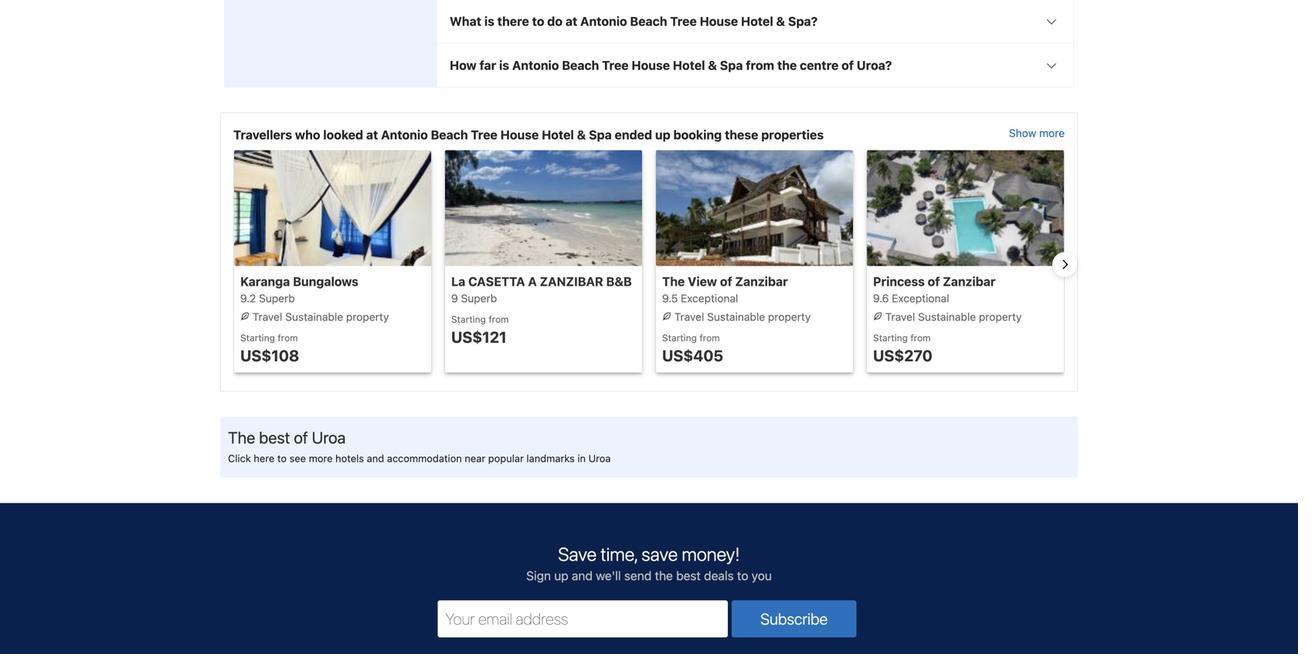 Task type: vqa. For each thing, say whether or not it's contained in the screenshot.
, corresponding to $1,896
no



Task type: describe. For each thing, give the bounding box(es) containing it.
zanzibar
[[540, 274, 603, 289]]

a
[[528, 274, 537, 289]]

from for us$405
[[700, 333, 720, 343]]

us$270
[[873, 347, 933, 365]]

popular
[[488, 453, 524, 464]]

9 superb
[[451, 292, 497, 305]]

money!
[[682, 544, 740, 565]]

1 horizontal spatial hotel
[[673, 58, 705, 73]]

sustainable for us$108
[[285, 311, 343, 323]]

0 vertical spatial uroa
[[312, 428, 346, 447]]

subscribe button
[[732, 601, 857, 638]]

save
[[642, 544, 678, 565]]

far
[[480, 58, 496, 73]]

princess
[[873, 274, 925, 289]]

save
[[558, 544, 597, 565]]

do
[[547, 14, 563, 29]]

princess of zanzibar 9.6 exceptional
[[873, 274, 996, 305]]

to inside the best of uroa click here to see more hotels and accommodation near popular landmarks in uroa
[[277, 453, 287, 464]]

how far is antonio beach tree house hotel & spa from the centre of uroa?
[[450, 58, 892, 73]]

travel for us$405
[[674, 311, 704, 323]]

0 horizontal spatial antonio
[[381, 127, 428, 142]]

what is there to do at antonio beach tree house hotel & spa?
[[450, 14, 818, 29]]

us$121
[[451, 328, 507, 346]]

we'll
[[596, 569, 621, 583]]

us$108
[[240, 347, 299, 365]]

travel sustainable property for us$270
[[882, 311, 1022, 323]]

2 horizontal spatial tree
[[670, 14, 697, 29]]

ended
[[615, 127, 652, 142]]

click
[[228, 453, 251, 464]]

starting from us$108
[[240, 333, 299, 365]]

1 vertical spatial tree
[[602, 58, 629, 73]]

travel sustainable property for us$108
[[250, 311, 389, 323]]

how
[[450, 58, 477, 73]]

casetta
[[468, 274, 525, 289]]

starting from us$121
[[451, 314, 509, 346]]

0 horizontal spatial tree
[[471, 127, 498, 142]]

and inside the best of uroa click here to see more hotels and accommodation near popular landmarks in uroa
[[367, 453, 384, 464]]

9.5 exceptional
[[662, 292, 738, 305]]

1 vertical spatial is
[[499, 58, 509, 73]]

starting for us$270
[[873, 333, 908, 343]]

2 vertical spatial house
[[500, 127, 539, 142]]

from inside dropdown button
[[746, 58, 774, 73]]

from for us$270
[[911, 333, 931, 343]]

bungalows
[[293, 274, 358, 289]]

in
[[578, 453, 586, 464]]

near
[[465, 453, 485, 464]]

uroa?
[[857, 58, 892, 73]]

1 horizontal spatial up
[[655, 127, 671, 142]]

centre
[[800, 58, 839, 73]]

0 horizontal spatial hotel
[[542, 127, 574, 142]]

show more
[[1009, 127, 1065, 139]]

9.6 exceptional
[[873, 292, 949, 305]]

how far is antonio beach tree house hotel & spa from the centre of uroa? button
[[437, 44, 1073, 87]]

what is there to do at antonio beach tree house hotel & spa? button
[[437, 0, 1073, 43]]

up inside save time, save money! sign up and we'll send the best deals to you
[[554, 569, 569, 583]]

the view of zanzibar 9.5 exceptional
[[662, 274, 788, 305]]

looked
[[323, 127, 363, 142]]

travellers
[[233, 127, 292, 142]]

starting for us$405
[[662, 333, 697, 343]]

the best of uroa click here to see more hotels and accommodation near popular landmarks in uroa
[[228, 428, 611, 464]]

of inside the view of zanzibar 9.5 exceptional
[[720, 274, 732, 289]]

2 horizontal spatial beach
[[630, 14, 667, 29]]

region containing us$121
[[221, 150, 1077, 379]]

1 horizontal spatial beach
[[562, 58, 599, 73]]

starting for us$108
[[240, 333, 275, 343]]

hotels
[[335, 453, 364, 464]]

and inside save time, save money! sign up and we'll send the best deals to you
[[572, 569, 593, 583]]

0 vertical spatial is
[[484, 14, 494, 29]]

send
[[624, 569, 652, 583]]

starting for us$121
[[451, 314, 486, 325]]

sustainable for us$405
[[707, 311, 765, 323]]

spa inside how far is antonio beach tree house hotel & spa from the centre of uroa? dropdown button
[[720, 58, 743, 73]]

la
[[451, 274, 465, 289]]

0 horizontal spatial &
[[577, 127, 586, 142]]



Task type: locate. For each thing, give the bounding box(es) containing it.
1 horizontal spatial more
[[1039, 127, 1065, 139]]

1 vertical spatial beach
[[562, 58, 599, 73]]

karanga
[[240, 274, 290, 289]]

2 horizontal spatial antonio
[[580, 14, 627, 29]]

best left deals
[[676, 569, 701, 583]]

up right sign
[[554, 569, 569, 583]]

1 vertical spatial uroa
[[589, 453, 611, 464]]

the inside the best of uroa click here to see more hotels and accommodation near popular landmarks in uroa
[[228, 428, 255, 447]]

2 property from the left
[[768, 311, 811, 323]]

1 vertical spatial to
[[277, 453, 287, 464]]

who
[[295, 127, 320, 142]]

1 horizontal spatial the
[[662, 274, 685, 289]]

booking
[[673, 127, 722, 142]]

at right do
[[566, 14, 577, 29]]

subscribe
[[761, 610, 828, 628]]

la casetta a zanzibar b&b 9 superb
[[451, 274, 632, 305]]

1 horizontal spatial antonio
[[512, 58, 559, 73]]

1 vertical spatial the
[[228, 428, 255, 447]]

hotel up booking
[[673, 58, 705, 73]]

property down bungalows
[[346, 311, 389, 323]]

0 horizontal spatial travel sustainable property
[[250, 311, 389, 323]]

0 vertical spatial hotel
[[741, 14, 773, 29]]

spa?
[[788, 14, 818, 29]]

the
[[662, 274, 685, 289], [228, 428, 255, 447]]

from for us$121
[[489, 314, 509, 325]]

0 vertical spatial to
[[532, 14, 544, 29]]

to inside dropdown button
[[532, 14, 544, 29]]

of
[[842, 58, 854, 73], [720, 274, 732, 289], [928, 274, 940, 289], [294, 428, 308, 447]]

karanga bungalows 9.2 superb
[[240, 274, 358, 305]]

0 horizontal spatial best
[[259, 428, 290, 447]]

starting up the us$108
[[240, 333, 275, 343]]

1 horizontal spatial at
[[566, 14, 577, 29]]

more right see
[[309, 453, 333, 464]]

2 vertical spatial antonio
[[381, 127, 428, 142]]

is
[[484, 14, 494, 29], [499, 58, 509, 73]]

zanzibar
[[735, 274, 788, 289], [943, 274, 996, 289]]

you
[[752, 569, 772, 583]]

uroa
[[312, 428, 346, 447], [589, 453, 611, 464]]

tree up how far is antonio beach tree house hotel & spa from the centre of uroa?
[[670, 14, 697, 29]]

zanzibar inside princess of zanzibar 9.6 exceptional
[[943, 274, 996, 289]]

of up 9.6 exceptional at the top of the page
[[928, 274, 940, 289]]

starting inside starting from us$108
[[240, 333, 275, 343]]

from for us$108
[[278, 333, 298, 343]]

1 sustainable from the left
[[285, 311, 343, 323]]

of inside dropdown button
[[842, 58, 854, 73]]

0 vertical spatial up
[[655, 127, 671, 142]]

1 vertical spatial &
[[708, 58, 717, 73]]

1 horizontal spatial sustainable
[[707, 311, 765, 323]]

zanzibar right view
[[735, 274, 788, 289]]

0 horizontal spatial to
[[277, 453, 287, 464]]

beach down do
[[562, 58, 599, 73]]

starting up the us$405
[[662, 333, 697, 343]]

1 vertical spatial and
[[572, 569, 593, 583]]

0 vertical spatial and
[[367, 453, 384, 464]]

property down princess of zanzibar 9.6 exceptional
[[979, 311, 1022, 323]]

1 vertical spatial at
[[366, 127, 378, 142]]

2 horizontal spatial sustainable
[[918, 311, 976, 323]]

1 travel from the left
[[253, 311, 282, 323]]

travel down the 9.2 superb
[[253, 311, 282, 323]]

there
[[497, 14, 529, 29]]

0 vertical spatial spa
[[720, 58, 743, 73]]

0 vertical spatial beach
[[630, 14, 667, 29]]

tree down far
[[471, 127, 498, 142]]

house
[[700, 14, 738, 29], [632, 58, 670, 73], [500, 127, 539, 142]]

best
[[259, 428, 290, 447], [676, 569, 701, 583]]

travel sustainable property down princess of zanzibar 9.6 exceptional
[[882, 311, 1022, 323]]

what
[[450, 14, 481, 29]]

best inside save time, save money! sign up and we'll send the best deals to you
[[676, 569, 701, 583]]

starting from us$270
[[873, 333, 933, 365]]

& down what is there to do at antonio beach tree house hotel & spa? dropdown button
[[708, 58, 717, 73]]

starting from us$405
[[662, 333, 723, 365]]

beach
[[630, 14, 667, 29], [562, 58, 599, 73], [431, 127, 468, 142]]

from inside starting from us$270
[[911, 333, 931, 343]]

0 horizontal spatial travel
[[253, 311, 282, 323]]

starting inside starting from us$121
[[451, 314, 486, 325]]

2 vertical spatial hotel
[[542, 127, 574, 142]]

1 horizontal spatial the
[[777, 58, 797, 73]]

0 horizontal spatial property
[[346, 311, 389, 323]]

0 vertical spatial more
[[1039, 127, 1065, 139]]

1 vertical spatial the
[[655, 569, 673, 583]]

0 horizontal spatial is
[[484, 14, 494, 29]]

the
[[777, 58, 797, 73], [655, 569, 673, 583]]

1 property from the left
[[346, 311, 389, 323]]

hotel
[[741, 14, 773, 29], [673, 58, 705, 73], [542, 127, 574, 142]]

1 vertical spatial spa
[[589, 127, 612, 142]]

2 horizontal spatial travel sustainable property
[[882, 311, 1022, 323]]

sustainable for us$270
[[918, 311, 976, 323]]

0 vertical spatial the
[[777, 58, 797, 73]]

the left view
[[662, 274, 685, 289]]

property
[[346, 311, 389, 323], [768, 311, 811, 323], [979, 311, 1022, 323]]

the for the view of zanzibar
[[662, 274, 685, 289]]

0 vertical spatial the
[[662, 274, 685, 289]]

0 vertical spatial antonio
[[580, 14, 627, 29]]

1 horizontal spatial tree
[[602, 58, 629, 73]]

1 vertical spatial antonio
[[512, 58, 559, 73]]

the inside save time, save money! sign up and we'll send the best deals to you
[[655, 569, 673, 583]]

sustainable down princess of zanzibar 9.6 exceptional
[[918, 311, 976, 323]]

starting inside starting from us$270
[[873, 333, 908, 343]]

zanzibar up 9.6 exceptional at the top of the page
[[943, 274, 996, 289]]

beach up how far is antonio beach tree house hotel & spa from the centre of uroa?
[[630, 14, 667, 29]]

to left the you
[[737, 569, 748, 583]]

spa down what is there to do at antonio beach tree house hotel & spa? dropdown button
[[720, 58, 743, 73]]

0 vertical spatial at
[[566, 14, 577, 29]]

antonio right do
[[580, 14, 627, 29]]

from up us$270
[[911, 333, 931, 343]]

starting up us$270
[[873, 333, 908, 343]]

spa
[[720, 58, 743, 73], [589, 127, 612, 142]]

0 horizontal spatial zanzibar
[[735, 274, 788, 289]]

from down what is there to do at antonio beach tree house hotel & spa? dropdown button
[[746, 58, 774, 73]]

2 vertical spatial tree
[[471, 127, 498, 142]]

up
[[655, 127, 671, 142], [554, 569, 569, 583]]

0 horizontal spatial sustainable
[[285, 311, 343, 323]]

hotel up how far is antonio beach tree house hotel & spa from the centre of uroa? dropdown button
[[741, 14, 773, 29]]

1 vertical spatial best
[[676, 569, 701, 583]]

view
[[688, 274, 717, 289]]

from up the us$405
[[700, 333, 720, 343]]

the left centre
[[777, 58, 797, 73]]

travel
[[253, 311, 282, 323], [674, 311, 704, 323], [885, 311, 915, 323]]

travel for us$270
[[885, 311, 915, 323]]

2 horizontal spatial travel
[[885, 311, 915, 323]]

antonio right far
[[512, 58, 559, 73]]

and right hotels
[[367, 453, 384, 464]]

region
[[221, 150, 1077, 379]]

1 horizontal spatial property
[[768, 311, 811, 323]]

accordion control element
[[437, 0, 1074, 88]]

uroa right in at the left bottom of page
[[589, 453, 611, 464]]

Your email address email field
[[438, 601, 728, 638]]

b&b
[[606, 274, 632, 289]]

sustainable down the view of zanzibar 9.5 exceptional
[[707, 311, 765, 323]]

travel sustainable property
[[250, 311, 389, 323], [672, 311, 811, 323], [882, 311, 1022, 323]]

2 horizontal spatial property
[[979, 311, 1022, 323]]

1 horizontal spatial house
[[632, 58, 670, 73]]

the inside the view of zanzibar 9.5 exceptional
[[662, 274, 685, 289]]

us$405
[[662, 347, 723, 365]]

tree down the what is there to do at antonio beach tree house hotel & spa?
[[602, 58, 629, 73]]

accommodation
[[387, 453, 462, 464]]

of inside the best of uroa click here to see more hotels and accommodation near popular landmarks in uroa
[[294, 428, 308, 447]]

at inside what is there to do at antonio beach tree house hotel & spa? dropdown button
[[566, 14, 577, 29]]

1 horizontal spatial travel sustainable property
[[672, 311, 811, 323]]

travel for us$108
[[253, 311, 282, 323]]

of right view
[[720, 274, 732, 289]]

from
[[746, 58, 774, 73], [489, 314, 509, 325], [278, 333, 298, 343], [700, 333, 720, 343], [911, 333, 931, 343]]

property for us$405
[[768, 311, 811, 323]]

0 vertical spatial best
[[259, 428, 290, 447]]

of left uroa?
[[842, 58, 854, 73]]

travel sustainable property down the view of zanzibar 9.5 exceptional
[[672, 311, 811, 323]]

antonio right looked
[[381, 127, 428, 142]]

0 horizontal spatial and
[[367, 453, 384, 464]]

more inside the best of uroa click here to see more hotels and accommodation near popular landmarks in uroa
[[309, 453, 333, 464]]

0 horizontal spatial at
[[366, 127, 378, 142]]

1 horizontal spatial travel
[[674, 311, 704, 323]]

travel down the '9.5 exceptional'
[[674, 311, 704, 323]]

is right far
[[499, 58, 509, 73]]

more
[[1039, 127, 1065, 139], [309, 453, 333, 464]]

sign
[[526, 569, 551, 583]]

1 horizontal spatial is
[[499, 58, 509, 73]]

3 sustainable from the left
[[918, 311, 976, 323]]

1 vertical spatial hotel
[[673, 58, 705, 73]]

from up the us$108
[[278, 333, 298, 343]]

from inside starting from us$121
[[489, 314, 509, 325]]

from inside starting from us$108
[[278, 333, 298, 343]]

1 vertical spatial house
[[632, 58, 670, 73]]

from inside the starting from us$405
[[700, 333, 720, 343]]

of inside princess of zanzibar 9.6 exceptional
[[928, 274, 940, 289]]

0 horizontal spatial uroa
[[312, 428, 346, 447]]

at right looked
[[366, 127, 378, 142]]

0 horizontal spatial spa
[[589, 127, 612, 142]]

travel sustainable property for us$405
[[672, 311, 811, 323]]

0 horizontal spatial the
[[228, 428, 255, 447]]

1 horizontal spatial best
[[676, 569, 701, 583]]

landmarks
[[527, 453, 575, 464]]

and down save
[[572, 569, 593, 583]]

property for us$108
[[346, 311, 389, 323]]

& left ended
[[577, 127, 586, 142]]

9.2 superb
[[240, 292, 295, 305]]

more right show
[[1039, 127, 1065, 139]]

sustainable
[[285, 311, 343, 323], [707, 311, 765, 323], [918, 311, 976, 323]]

1 horizontal spatial uroa
[[589, 453, 611, 464]]

starting up us$121
[[451, 314, 486, 325]]

& left spa?
[[776, 14, 785, 29]]

see
[[289, 453, 306, 464]]

travellers who looked at antonio beach tree house hotel & spa ended up booking these properties
[[233, 127, 824, 142]]

0 horizontal spatial the
[[655, 569, 673, 583]]

2 horizontal spatial &
[[776, 14, 785, 29]]

0 vertical spatial tree
[[670, 14, 697, 29]]

3 travel sustainable property from the left
[[882, 311, 1022, 323]]

1 horizontal spatial and
[[572, 569, 593, 583]]

0 horizontal spatial beach
[[431, 127, 468, 142]]

2 travel sustainable property from the left
[[672, 311, 811, 323]]

3 property from the left
[[979, 311, 1022, 323]]

to left do
[[532, 14, 544, 29]]

2 horizontal spatial hotel
[[741, 14, 773, 29]]

the for the best of uroa
[[228, 428, 255, 447]]

1 vertical spatial up
[[554, 569, 569, 583]]

2 travel from the left
[[674, 311, 704, 323]]

beach down how at the left top
[[431, 127, 468, 142]]

to inside save time, save money! sign up and we'll send the best deals to you
[[737, 569, 748, 583]]

time,
[[601, 544, 638, 565]]

save time, save money! sign up and we'll send the best deals to you
[[526, 544, 772, 583]]

up right ended
[[655, 127, 671, 142]]

antonio
[[580, 14, 627, 29], [512, 58, 559, 73], [381, 127, 428, 142]]

travel down 9.6 exceptional at the top of the page
[[885, 311, 915, 323]]

property down the view of zanzibar 9.5 exceptional
[[768, 311, 811, 323]]

sustainable down karanga bungalows 9.2 superb
[[285, 311, 343, 323]]

1 travel sustainable property from the left
[[250, 311, 389, 323]]

2 horizontal spatial house
[[700, 14, 738, 29]]

2 vertical spatial &
[[577, 127, 586, 142]]

hotel left ended
[[542, 127, 574, 142]]

0 vertical spatial house
[[700, 14, 738, 29]]

best up here
[[259, 428, 290, 447]]

tree
[[670, 14, 697, 29], [602, 58, 629, 73], [471, 127, 498, 142]]

1 horizontal spatial to
[[532, 14, 544, 29]]

from up us$121
[[489, 314, 509, 325]]

uroa up hotels
[[312, 428, 346, 447]]

the inside dropdown button
[[777, 58, 797, 73]]

1 zanzibar from the left
[[735, 274, 788, 289]]

show
[[1009, 127, 1036, 139]]

the up click
[[228, 428, 255, 447]]

to left see
[[277, 453, 287, 464]]

properties
[[761, 127, 824, 142]]

2 vertical spatial to
[[737, 569, 748, 583]]

starting
[[451, 314, 486, 325], [240, 333, 275, 343], [662, 333, 697, 343], [873, 333, 908, 343]]

deals
[[704, 569, 734, 583]]

here
[[254, 453, 275, 464]]

0 horizontal spatial up
[[554, 569, 569, 583]]

&
[[776, 14, 785, 29], [708, 58, 717, 73], [577, 127, 586, 142]]

these
[[725, 127, 758, 142]]

starting inside the starting from us$405
[[662, 333, 697, 343]]

show more link
[[1009, 126, 1065, 144]]

2 sustainable from the left
[[707, 311, 765, 323]]

of up see
[[294, 428, 308, 447]]

2 vertical spatial beach
[[431, 127, 468, 142]]

best inside the best of uroa click here to see more hotels and accommodation near popular landmarks in uroa
[[259, 428, 290, 447]]

0 horizontal spatial more
[[309, 453, 333, 464]]

3 travel from the left
[[885, 311, 915, 323]]

to
[[532, 14, 544, 29], [277, 453, 287, 464], [737, 569, 748, 583]]

1 vertical spatial more
[[309, 453, 333, 464]]

and
[[367, 453, 384, 464], [572, 569, 593, 583]]

1 horizontal spatial &
[[708, 58, 717, 73]]

0 horizontal spatial house
[[500, 127, 539, 142]]

is right 'what'
[[484, 14, 494, 29]]

zanzibar inside the view of zanzibar 9.5 exceptional
[[735, 274, 788, 289]]

the down save
[[655, 569, 673, 583]]

1 horizontal spatial zanzibar
[[943, 274, 996, 289]]

at
[[566, 14, 577, 29], [366, 127, 378, 142]]

spa left ended
[[589, 127, 612, 142]]

1 horizontal spatial spa
[[720, 58, 743, 73]]

2 zanzibar from the left
[[943, 274, 996, 289]]

2 horizontal spatial to
[[737, 569, 748, 583]]

0 vertical spatial &
[[776, 14, 785, 29]]

property for us$270
[[979, 311, 1022, 323]]

travel sustainable property down karanga bungalows 9.2 superb
[[250, 311, 389, 323]]



